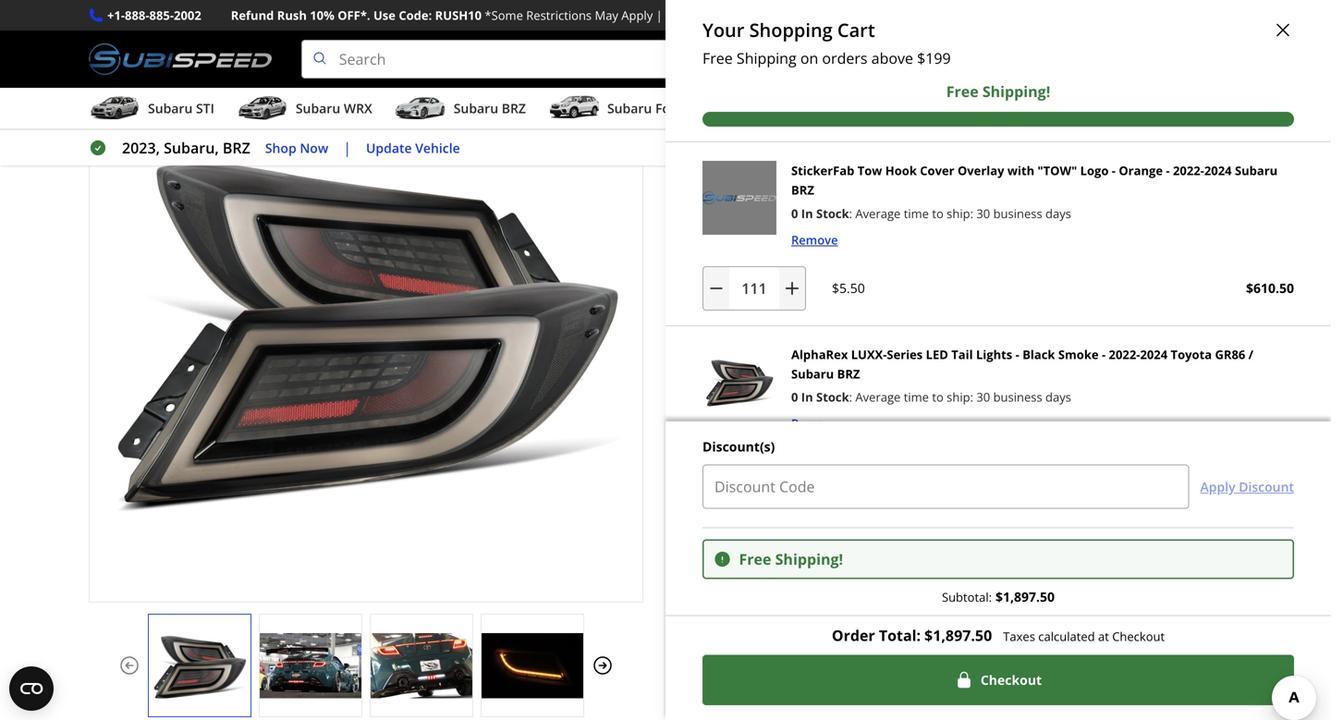 Task type: vqa. For each thing, say whether or not it's contained in the screenshot.
the middle 2024
yes



Task type: locate. For each thing, give the bounding box(es) containing it.
shipping!
[[983, 81, 1051, 101], [734, 415, 789, 431], [775, 549, 843, 569]]

2024 inside alpharex luxx-series led tail lights - black smoke - 2022-2024 toyota gr86 / subaru brz 0 in stock : average time to ship: 30 business days
[[1141, 346, 1168, 363]]

tail lights link
[[220, 19, 293, 35], [220, 19, 278, 35]]

to inside added to cart button
[[971, 320, 984, 337]]

on down shopping on the right of page
[[801, 48, 819, 68]]

0 horizontal spatial led
[[873, 51, 907, 76]]

2 vertical spatial 0
[[792, 389, 798, 406]]

this left fits
[[703, 508, 732, 528]]

installments
[[886, 199, 975, 219]]

tow
[[858, 162, 883, 179]]

2 stock from the top
[[817, 389, 849, 406]]

2 business from the top
[[994, 389, 1043, 406]]

free right |
[[666, 7, 692, 24]]

2 ship: from the top
[[947, 389, 974, 406]]

alpharex inside the alpharex luxx-series led tail lights - black smoke - 2022-2024 toyota gr86 / subaru brz
[[673, 51, 757, 76]]

full
[[719, 199, 741, 219], [1074, 623, 1095, 643]]

0 vertical spatial on
[[750, 7, 768, 24]]

0 vertical spatial subaru
[[802, 81, 866, 106]]

1 horizontal spatial $
[[917, 48, 926, 68]]

1 horizontal spatial in
[[763, 199, 777, 219]]

cart up alpharex luxx-series led tail lights - black smoke - 2022-2024 toyota gr86 / subaru brz link
[[988, 320, 1014, 337]]

series
[[815, 51, 868, 76], [887, 346, 923, 363]]

0 horizontal spatial on
[[801, 48, 819, 68]]

on
[[750, 7, 768, 24], [792, 415, 809, 431]]

subaru for alpharex luxx-series led tail lights - black smoke - 2022-2024 toyota gr86 / subaru brz 0 in stock : average time to ship: 30 business days
[[792, 366, 834, 382]]

or
[[744, 199, 759, 219]]

0 vertical spatial $
[[917, 48, 926, 68]]

0 vertical spatial in
[[802, 205, 813, 222]]

use
[[374, 7, 396, 24]]

tail lights link left the 10%
[[220, 19, 293, 35]]

business inside alpharex luxx-series led tail lights - black smoke - 2022-2024 toyota gr86 / subaru brz 0 in stock : average time to ship: 30 business days
[[994, 389, 1043, 406]]

1 vertical spatial smoke
[[1059, 346, 1099, 363]]

series up 110%
[[887, 346, 923, 363]]

1 vertical spatial alpharex
[[792, 346, 848, 363]]

2 average from the top
[[856, 389, 901, 406]]

to
[[932, 205, 944, 222], [971, 320, 984, 337], [857, 383, 870, 400], [932, 389, 944, 406]]

additional
[[961, 648, 1030, 667]]

smoke inside the alpharex luxx-series led tail lights - black smoke - 2022-2024 toyota gr86 / subaru brz
[[1070, 51, 1130, 76]]

0 vertical spatial business
[[994, 205, 1043, 222]]

$ for above
[[917, 48, 926, 68]]

apply
[[622, 7, 653, 24]]

stock inside stickerfab tow hook cover overlay with "tow" logo - orange - 2022-2024 subaru brz 0 in stock : average time to ship: 30 business days
[[817, 205, 849, 222]]

of
[[978, 199, 992, 219], [778, 465, 789, 482]]

0 vertical spatial black
[[1017, 51, 1065, 76]]

lights right the above
[[948, 51, 1002, 76]]

luxx- for alpharex luxx-series led tail lights - black smoke - 2022-2024 toyota gr86 / subaru brz
[[762, 51, 815, 76]]

cart up the above
[[838, 17, 875, 43]]

empty star image up $1,287.00
[[706, 117, 722, 133]]

decrement image
[[707, 279, 726, 298]]

shipping! up with
[[983, 81, 1051, 101]]

0 vertical spatial of
[[978, 199, 992, 219]]

discount(s)
[[703, 438, 775, 455]]

days down the stickerfab tow hook cover overlay with "tow" logo - orange - 2022-2024 subaru brz "link"
[[1046, 205, 1072, 222]]

luxx- inside the alpharex luxx-series led tail lights - black smoke - 2022-2024 toyota gr86 / subaru brz
[[762, 51, 815, 76]]

msrp left (9%)
[[930, 170, 965, 187]]

0 vertical spatial series
[[815, 51, 868, 76]]

toyota
[[673, 81, 734, 106], [1171, 346, 1212, 363]]

subaru inside alpharex luxx-series led tail lights - black smoke - 2022-2024 toyota gr86 / subaru brz 0 in stock : average time to ship: 30 business days
[[792, 366, 834, 382]]

open widget image
[[9, 667, 54, 711]]

shipping
[[695, 7, 747, 24], [737, 48, 797, 68]]

1 vertical spatial luxx-
[[851, 346, 887, 363]]

alpharex inside alpharex luxx-series led tail lights - black smoke - 2022-2024 toyota gr86 / subaru brz 0 in stock : average time to ship: 30 business days
[[792, 346, 848, 363]]

series inside alpharex luxx-series led tail lights - black smoke - 2022-2024 toyota gr86 / subaru brz 0 in stock : average time to ship: 30 business days
[[887, 346, 923, 363]]

luxx- down 'your shopping cart'
[[762, 51, 815, 76]]

average up the over
[[856, 389, 901, 406]]

1 stock from the top
[[817, 205, 849, 222]]

this left part at the bottom of the page
[[870, 623, 898, 643]]

2 time from the top
[[904, 389, 929, 406]]

alpharex luxx-series led tail lights - black smoke - 2022-2024 toyota gr86 / subaru brz 0 in stock : average time to ship: 30 business days
[[792, 346, 1254, 406]]

0 vertical spatial days
[[1046, 205, 1072, 222]]

2022- for alpharex luxx-series led tail lights - black smoke - 2022-2024 toyota gr86 / subaru brz 0 in stock : average time to ship: 30 business days
[[1109, 346, 1141, 363]]

black for alpharex luxx-series led tail lights - black smoke - 2022-2024 toyota gr86 / subaru brz 0 in stock : average time to ship: 30 business days
[[1023, 346, 1056, 363]]

2002
[[174, 7, 201, 24]]

0 vertical spatial on
[[801, 48, 819, 68]]

business left "."
[[994, 205, 1043, 222]]

2 vertical spatial tail
[[952, 346, 973, 363]]

rated excellent & trusted
[[993, 415, 1147, 431]]

2 vertical spatial 2024
[[1141, 346, 1168, 363]]

0 vertical spatial luxx-
[[762, 51, 815, 76]]

alpharex down your
[[673, 51, 757, 76]]

0 vertical spatial a
[[802, 116, 809, 133]]

website
[[880, 648, 934, 667]]

at
[[1099, 628, 1110, 645]]

gr86 inside alpharex luxx-series led tail lights - black smoke - 2022-2024 toyota gr86 / subaru brz 0 in stock : average time to ship: 30 business days
[[1215, 346, 1246, 363]]

brz up interest-
[[792, 182, 815, 198]]

0 vertical spatial orders
[[822, 48, 868, 68]]

is
[[934, 623, 945, 643]]

empty star image left empty star icon
[[689, 117, 706, 133]]

2 vertical spatial 2022-
[[1109, 346, 1141, 363]]

manufacturer's
[[673, 623, 787, 643]]

total:
[[879, 625, 921, 645]]

0 horizontal spatial toyota
[[673, 81, 734, 106]]

stock
[[817, 205, 849, 222], [817, 389, 849, 406]]

none number field inside your shopping cart 'dialog'
[[703, 266, 806, 310]]

1 vertical spatial on
[[911, 170, 927, 187]]

gr86 inside the alpharex luxx-series led tail lights - black smoke - 2022-2024 toyota gr86 / subaru brz
[[739, 81, 785, 106]]

1 vertical spatial full
[[1074, 623, 1095, 643]]

1 : from the top
[[849, 205, 853, 222]]

0
[[792, 205, 798, 222], [795, 258, 804, 278], [792, 389, 798, 406]]

1 vertical spatial :
[[849, 389, 853, 406]]

brz
[[871, 81, 905, 106], [792, 182, 815, 198], [837, 366, 860, 382], [902, 508, 929, 528]]

free
[[666, 7, 692, 24], [703, 48, 733, 68], [947, 81, 979, 101], [705, 415, 731, 431], [739, 549, 772, 569]]

shipping! down this fits your: 2023, subaru, brz
[[775, 549, 843, 569]]

1 horizontal spatial led
[[926, 346, 949, 363]]

brz up up
[[837, 366, 860, 382]]

lights down added to cart
[[976, 346, 1013, 363]]

trusted
[[1101, 415, 1147, 431]]

-
[[1007, 51, 1012, 76], [1135, 51, 1141, 76], [1112, 162, 1116, 179], [1166, 162, 1170, 179], [1016, 346, 1020, 363], [1102, 346, 1106, 363]]

lights left the 10%
[[243, 19, 278, 35]]

above
[[872, 48, 914, 68]]

a
[[802, 116, 809, 133], [1062, 623, 1070, 643]]

led inside alpharex luxx-series led tail lights - black smoke - 2022-2024 toyota gr86 / subaru brz 0 in stock : average time to ship: 30 business days
[[926, 346, 949, 363]]

0 up free shipping! on orders over $ 199
[[792, 389, 798, 406]]

a up 'details.'
[[1062, 623, 1070, 643]]

2022- inside alpharex luxx-series led tail lights - black smoke - 2022-2024 toyota gr86 / subaru brz 0 in stock : average time to ship: 30 business days
[[1109, 346, 1141, 363]]

toyota inside the alpharex luxx-series led tail lights - black smoke - 2022-2024 toyota gr86 / subaru brz
[[673, 81, 734, 106]]

: inside stickerfab tow hook cover overlay with "tow" logo - orange - 2022-2024 subaru brz 0 in stock : average time to ship: 30 business days
[[849, 205, 853, 222]]

0 horizontal spatial of
[[778, 465, 789, 482]]

led down $199
[[873, 51, 907, 76]]

$321.75
[[996, 199, 1051, 219]]

orders inside 'free shipping on orders above $ 199 free shipping!'
[[822, 48, 868, 68]]

lights inside alpharex luxx-series led tail lights - black smoke - 2022-2024 toyota gr86 / subaru brz 0 in stock : average time to ship: 30 business days
[[976, 346, 1013, 363]]

time inside alpharex luxx-series led tail lights - black smoke - 2022-2024 toyota gr86 / subaru brz 0 in stock : average time to ship: 30 business days
[[904, 389, 929, 406]]

taxes
[[1004, 628, 1036, 645]]

led for alpharex luxx-series led tail lights - black smoke - 2022-2024 toyota gr86 / subaru brz 0 in stock : average time to ship: 30 business days
[[926, 346, 949, 363]]

1 time from the top
[[904, 205, 929, 222]]

0 horizontal spatial $
[[881, 415, 888, 431]]

on up installments
[[911, 170, 927, 187]]

0 up increment "image"
[[795, 258, 804, 278]]

in down remove button
[[808, 258, 822, 278]]

new
[[948, 623, 977, 643]]

0 horizontal spatial in
[[702, 199, 715, 219]]

to down cover
[[932, 205, 944, 222]]

a right write
[[802, 116, 809, 133]]

1 vertical spatial led
[[926, 346, 949, 363]]

1 vertical spatial tail
[[912, 51, 943, 76]]

tail inside the alpharex luxx-series led tail lights - black smoke - 2022-2024 toyota gr86 / subaru brz
[[912, 51, 943, 76]]

2024 for alpharex luxx-series led tail lights - black smoke - 2022-2024 toyota gr86 / subaru brz 0 in stock : average time to ship: 30 business days
[[1141, 346, 1168, 363]]

3 empty star image from the left
[[738, 117, 754, 133]]

1 vertical spatial checkout
[[981, 671, 1042, 689]]

black inside alpharex luxx-series led tail lights - black smoke - 2022-2024 toyota gr86 / subaru brz 0 in stock : average time to ship: 30 business days
[[1023, 346, 1056, 363]]

2024 inside the alpharex luxx-series led tail lights - black smoke - 2022-2024 toyota gr86 / subaru brz
[[1194, 51, 1236, 76]]

brz inside stickerfab tow hook cover overlay with "tow" logo - orange - 2022-2024 subaru brz 0 in stock : average time to ship: 30 business days
[[792, 182, 815, 198]]

your
[[703, 17, 745, 43]]

1 vertical spatial business
[[994, 389, 1043, 406]]

lights inside the alpharex luxx-series led tail lights - black smoke - 2022-2024 toyota gr86 / subaru brz
[[948, 51, 1002, 76]]

2 vertical spatial lights
[[976, 346, 1013, 363]]

2024 inside stickerfab tow hook cover overlay with "tow" logo - orange - 2022-2024 subaru brz 0 in stock : average time to ship: 30 business days
[[1205, 162, 1232, 179]]

stock up free shipping! on orders over $ 199
[[817, 389, 849, 406]]

0 vertical spatial 2024
[[1194, 51, 1236, 76]]

free down fits
[[739, 549, 772, 569]]

0 horizontal spatial this
[[703, 508, 732, 528]]

business
[[994, 205, 1043, 222], [994, 389, 1043, 406]]

luxx- inside alpharex luxx-series led tail lights - black smoke - 2022-2024 toyota gr86 / subaru brz 0 in stock : average time to ship: 30 business days
[[851, 346, 887, 363]]

luxx- up 110%
[[851, 346, 887, 363]]

on down price match guarantee up to 110%
[[792, 415, 809, 431]]

series down over
[[815, 51, 868, 76]]

199 right the above
[[926, 48, 951, 68]]

days inside alpharex luxx-series led tail lights - black smoke - 2022-2024 toyota gr86 / subaru brz 0 in stock : average time to ship: 30 business days
[[1046, 389, 1072, 406]]

average
[[856, 205, 901, 222], [856, 389, 901, 406]]

empty star image left write
[[738, 117, 754, 133]]

full left at
[[1074, 623, 1095, 643]]

1 horizontal spatial gr86
[[1215, 346, 1246, 363]]

subaru inside stickerfab tow hook cover overlay with "tow" logo - orange - 2022-2024 subaru brz 0 in stock : average time to ship: 30 business days
[[1235, 162, 1278, 179]]

(9%)
[[969, 170, 996, 187]]

/ up write
[[790, 81, 797, 106]]

cart inside button
[[988, 320, 1014, 337]]

code:
[[399, 7, 432, 24]]

$ right the over
[[881, 415, 888, 431]]

smoke for alpharex luxx-series led tail lights - black smoke - 2022-2024 toyota gr86 / subaru brz
[[1070, 51, 1130, 76]]

2 vertical spatial subaru
[[792, 366, 834, 382]]

$610.50
[[1246, 279, 1295, 297]]

toyota for alpharex luxx-series led tail lights - black smoke - 2022-2024 toyota gr86 / subaru brz 0 in stock : average time to ship: 30 business days
[[1171, 346, 1212, 363]]

alpharex up guarantee
[[792, 346, 848, 363]]

part
[[901, 623, 930, 643]]

order
[[832, 625, 875, 645]]

checkout right at
[[1113, 628, 1165, 645]]

shipping up search input field
[[695, 7, 747, 24]]

30
[[977, 205, 991, 222], [993, 383, 1007, 400], [977, 389, 991, 406]]

199 for above
[[926, 48, 951, 68]]

led down added
[[926, 346, 949, 363]]

time right up
[[904, 389, 929, 406]]

199
[[926, 48, 951, 68], [888, 415, 909, 431]]

0 horizontal spatial series
[[815, 51, 868, 76]]

: left "free"
[[849, 205, 853, 222]]

1 horizontal spatial tail
[[912, 51, 943, 76]]

in
[[802, 205, 813, 222], [808, 258, 822, 278], [802, 389, 813, 406]]

1 vertical spatial a
[[1062, 623, 1070, 643]]

1 horizontal spatial alpharex
[[792, 346, 848, 363]]

orders down over
[[822, 48, 868, 68]]

: left 110%
[[849, 389, 853, 406]]

1 vertical spatial 0
[[795, 258, 804, 278]]

brz inside alpharex luxx-series led tail lights - black smoke - 2022-2024 toyota gr86 / subaru brz 0 in stock : average time to ship: 30 business days
[[837, 366, 860, 382]]

write a review
[[769, 116, 849, 133]]

cart inside 'dialog'
[[838, 17, 875, 43]]

shipping inside 'free shipping on orders above $ 199 free shipping!'
[[737, 48, 797, 68]]

1 days from the top
[[1046, 205, 1072, 222]]

checkout down additional
[[981, 671, 1042, 689]]

2022- inside stickerfab tow hook cover overlay with "tow" logo - orange - 2022-2024 subaru brz 0 in stock : average time to ship: 30 business days
[[1173, 162, 1205, 179]]

msrp up $129.00
[[877, 152, 911, 169]]

0 vertical spatial shipping!
[[983, 81, 1051, 101]]

0 vertical spatial tail
[[220, 19, 240, 35]]

1 vertical spatial 199
[[888, 415, 909, 431]]

increment image
[[783, 279, 802, 298]]

/ inside alpharex luxx-series led tail lights - black smoke - 2022-2024 toyota gr86 / subaru brz 0 in stock : average time to ship: 30 business days
[[1249, 346, 1254, 363]]

in inside stickerfab tow hook cover overlay with "tow" logo - orange - 2022-2024 subaru brz 0 in stock : average time to ship: 30 business days
[[802, 205, 813, 222]]

0 vertical spatial cart
[[838, 17, 875, 43]]

0 horizontal spatial alpharex
[[673, 51, 757, 76]]

ship:
[[947, 205, 974, 222], [947, 389, 974, 406]]

$1,416 msrp save $129.00 on msrp (9%)
[[827, 152, 996, 187]]

series inside the alpharex luxx-series led tail lights - black smoke - 2022-2024 toyota gr86 / subaru brz
[[815, 51, 868, 76]]

rush
[[277, 7, 307, 24]]

1 vertical spatial subaru
[[1235, 162, 1278, 179]]

over
[[853, 415, 878, 431]]

1 vertical spatial black
[[1023, 346, 1056, 363]]

1 horizontal spatial a
[[1062, 623, 1070, 643]]

1 vertical spatial series
[[887, 346, 923, 363]]

1 horizontal spatial on
[[792, 415, 809, 431]]

days up excellent
[[1046, 389, 1072, 406]]

rush10
[[435, 7, 482, 24]]

tail for alpharex luxx-series led tail lights - black smoke - 2022-2024 toyota gr86 / subaru brz 0 in stock : average time to ship: 30 business days
[[952, 346, 973, 363]]

1 in from the left
[[702, 199, 715, 219]]

average down $129.00
[[856, 205, 901, 222]]

on left 'orders'
[[750, 7, 768, 24]]

1 average from the top
[[856, 205, 901, 222]]

write
[[769, 116, 799, 133]]

0 vertical spatial alpharex
[[673, 51, 757, 76]]

in left 4
[[763, 199, 777, 219]]

$ inside 'free shipping on orders above $ 199 free shipping!'
[[917, 48, 926, 68]]

1 vertical spatial 2022-
[[1173, 162, 1205, 179]]

in up free shipping! on orders over $ 199
[[802, 389, 813, 406]]

0 horizontal spatial luxx-
[[762, 51, 815, 76]]

stock up "remove"
[[817, 205, 849, 222]]

0 vertical spatial 2022-
[[1146, 51, 1194, 76]]

2 : from the top
[[849, 389, 853, 406]]

0 vertical spatial this
[[703, 508, 732, 528]]

1 horizontal spatial msrp
[[930, 170, 965, 187]]

to inside alpharex luxx-series led tail lights - black smoke - 2022-2024 toyota gr86 / subaru brz 0 in stock : average time to ship: 30 business days
[[932, 389, 944, 406]]

0 vertical spatial led
[[873, 51, 907, 76]]

2 horizontal spatial tail
[[952, 346, 973, 363]]

1 vertical spatial shipping!
[[734, 415, 789, 431]]

0 vertical spatial average
[[856, 205, 901, 222]]

led inside the alpharex luxx-series led tail lights - black smoke - 2022-2024 toyota gr86 / subaru brz
[[873, 51, 907, 76]]

2 vertical spatial shipping!
[[775, 549, 843, 569]]

orders for on
[[822, 48, 868, 68]]

1 vertical spatial stock
[[817, 389, 849, 406]]

alpharex for alpharex luxx-series led tail lights - black smoke - 2022-2024 toyota gr86 / subaru brz 0 in stock : average time to ship: 30 business days
[[792, 346, 848, 363]]

$ right the above
[[917, 48, 926, 68]]

on
[[801, 48, 819, 68], [911, 170, 927, 187]]

match
[[736, 383, 772, 400]]

free down your
[[703, 48, 733, 68]]

series for alpharex luxx-series led tail lights - black smoke - 2022-2024 toyota gr86 / subaru brz 0 in stock : average time to ship: 30 business days
[[887, 346, 923, 363]]

this inside this part is new and carries a full manufacturer warranty. see manufacturer's website for additional details.
[[870, 623, 898, 643]]

on inside 'free shipping on orders above $ 199 free shipping!'
[[801, 48, 819, 68]]

1 vertical spatial lights
[[948, 51, 1002, 76]]

/ down $610.50
[[1249, 346, 1254, 363]]

warranty:
[[791, 623, 866, 643]]

led for alpharex luxx-series led tail lights - black smoke - 2022-2024 toyota gr86 / subaru brz
[[873, 51, 907, 76]]

0 vertical spatial time
[[904, 205, 929, 222]]

orders left the over
[[812, 415, 850, 431]]

:
[[849, 205, 853, 222], [849, 389, 853, 406]]

1 vertical spatial ship:
[[947, 389, 974, 406]]

hook
[[886, 162, 917, 179]]

alpharex
[[673, 51, 757, 76], [792, 346, 848, 363]]

luxx-
[[762, 51, 815, 76], [851, 346, 887, 363]]

satisfaction
[[1036, 383, 1102, 400]]

free down price
[[705, 415, 731, 431]]

0 vertical spatial :
[[849, 205, 853, 222]]

empty star image
[[689, 117, 706, 133], [706, 117, 722, 133], [738, 117, 754, 133]]

black
[[1017, 51, 1065, 76], [1023, 346, 1056, 363]]

of left alpha in the right bottom of the page
[[778, 465, 789, 482]]

price match guarantee up to 110%
[[705, 383, 904, 400]]

remove button
[[792, 230, 838, 250]]

0 horizontal spatial tail
[[220, 19, 240, 35]]

brz right subaru, at the right bottom of page
[[902, 508, 929, 528]]

1 horizontal spatial series
[[887, 346, 923, 363]]

fits
[[736, 508, 758, 528]]

1 vertical spatial days
[[1046, 389, 1072, 406]]

free for free shipping! on orders over $ 199
[[705, 415, 731, 431]]

gr86
[[739, 81, 785, 106], [1215, 346, 1246, 363]]

199 inside 'free shipping on orders above $ 199 free shipping!'
[[926, 48, 951, 68]]

1 vertical spatial cart
[[988, 320, 1014, 337]]

black inside the alpharex luxx-series led tail lights - black smoke - 2022-2024 toyota gr86 / subaru brz
[[1017, 51, 1065, 76]]

to right up
[[857, 383, 870, 400]]

to right added
[[971, 320, 984, 337]]

business inside stickerfab tow hook cover overlay with "tow" logo - orange - 2022-2024 subaru brz 0 in stock : average time to ship: 30 business days
[[994, 205, 1043, 222]]

0 vertical spatial smoke
[[1070, 51, 1130, 76]]

2 days from the top
[[1046, 389, 1072, 406]]

average inside alpharex luxx-series led tail lights - black smoke - 2022-2024 toyota gr86 / subaru brz 0 in stock : average time to ship: 30 business days
[[856, 389, 901, 406]]

subaru for alpharex luxx-series led tail lights - black smoke - 2022-2024 toyota gr86 / subaru brz
[[802, 81, 866, 106]]

smoke inside alpharex luxx-series led tail lights - black smoke - 2022-2024 toyota gr86 / subaru brz 0 in stock : average time to ship: 30 business days
[[1059, 346, 1099, 363]]

shipping! down match
[[734, 415, 789, 431]]

1 ship: from the top
[[947, 205, 974, 222]]

1 vertical spatial 2024
[[1205, 162, 1232, 179]]

shipping! for free shipping!
[[775, 549, 843, 569]]

0 vertical spatial toyota
[[673, 81, 734, 106]]

business up rated
[[994, 389, 1043, 406]]

subaru inside the alpharex luxx-series led tail lights - black smoke - 2022-2024 toyota gr86 / subaru brz
[[802, 81, 866, 106]]

shipping down 'your shopping cart'
[[737, 48, 797, 68]]

cover
[[920, 162, 955, 179]]

.
[[1051, 199, 1055, 219]]

1 vertical spatial gr86
[[1215, 346, 1246, 363]]

in left the or
[[702, 199, 715, 219]]

2022- inside the alpharex luxx-series led tail lights - black smoke - 2022-2024 toyota gr86 / subaru brz
[[1146, 51, 1194, 76]]

brz down the above
[[871, 81, 905, 106]]

subtotal: $1,897.50
[[942, 588, 1055, 606]]

2 empty star image from the left
[[706, 117, 722, 133]]

199 down 110%
[[888, 415, 909, 431]]

1 horizontal spatial checkout
[[1113, 628, 1165, 645]]

2 in from the left
[[763, 199, 777, 219]]

None number field
[[703, 266, 806, 310]]

ship: left day
[[947, 389, 974, 406]]

1 vertical spatial shipping
[[737, 48, 797, 68]]

0 vertical spatial ship:
[[947, 205, 974, 222]]

0 vertical spatial stock
[[817, 205, 849, 222]]

888-
[[125, 7, 149, 24]]

2022-
[[1146, 51, 1194, 76], [1173, 162, 1205, 179], [1109, 346, 1141, 363]]

to right 110%
[[932, 389, 944, 406]]

1 business from the top
[[994, 205, 1043, 222]]

full left the or
[[719, 199, 741, 219]]

1 vertical spatial time
[[904, 389, 929, 406]]

tail inside alpharex luxx-series led tail lights - black smoke - 2022-2024 toyota gr86 / subaru brz 0 in stock : average time to ship: 30 business days
[[952, 346, 973, 363]]

ship: down (9%)
[[947, 205, 974, 222]]

1 horizontal spatial toyota
[[1171, 346, 1212, 363]]

0 vertical spatial 199
[[926, 48, 951, 68]]

$1,897.50 up for
[[925, 625, 992, 645]]

and
[[981, 623, 1007, 643]]

0 right 4
[[792, 205, 798, 222]]

$1,897.50 up carries
[[996, 588, 1055, 606]]

time down $1,416 msrp save $129.00 on msrp (9%)
[[904, 205, 929, 222]]

1 horizontal spatial luxx-
[[851, 346, 887, 363]]

2 vertical spatial in
[[802, 389, 813, 406]]

1 vertical spatial orders
[[812, 415, 850, 431]]

in right 4
[[802, 205, 813, 222]]

gr86 for alpharex luxx-series led tail lights - black smoke - 2022-2024 toyota gr86 / subaru brz
[[739, 81, 785, 106]]

0 horizontal spatial 199
[[888, 415, 909, 431]]

of down (9%)
[[978, 199, 992, 219]]

toyota inside alpharex luxx-series led tail lights - black smoke - 2022-2024 toyota gr86 / subaru brz 0 in stock : average time to ship: 30 business days
[[1171, 346, 1212, 363]]



Task type: describe. For each thing, give the bounding box(es) containing it.
stock inside alpharex luxx-series led tail lights - black smoke - 2022-2024 toyota gr86 / subaru brz 0 in stock : average time to ship: 30 business days
[[817, 389, 849, 406]]

search input field
[[301, 40, 1128, 79]]

stickerfab
[[792, 162, 855, 179]]

lights for alpharex luxx-series led tail lights - black smoke - 2022-2024 toyota gr86 / subaru brz 0 in stock : average time to ship: 30 business days
[[976, 346, 1013, 363]]

free for free shipping on orders above $ 199 free shipping!
[[703, 48, 733, 68]]

checkout inside button
[[981, 671, 1042, 689]]

subtotal:
[[942, 589, 992, 606]]

orange
[[1119, 162, 1163, 179]]

refund rush 10% off*. use code: rush10 *some restrictions may apply | free shipping on orders over $199
[[231, 7, 875, 24]]

day
[[1010, 383, 1033, 400]]

ship: inside alpharex luxx-series led tail lights - black smoke - 2022-2024 toyota gr86 / subaru brz 0 in stock : average time to ship: 30 business days
[[947, 389, 974, 406]]

order total: $1,897.50
[[832, 625, 992, 645]]

overlay
[[958, 162, 1005, 179]]

0 horizontal spatial on
[[750, 7, 768, 24]]

&
[[1089, 415, 1098, 431]]

smoke for alpharex luxx-series led tail lights - black smoke - 2022-2024 toyota gr86 / subaru brz 0 in stock : average time to ship: 30 business days
[[1059, 346, 1099, 363]]

1 horizontal spatial of
[[978, 199, 992, 219]]

off*.
[[338, 7, 370, 24]]

alpharex for alpharex luxx-series led tail lights - black smoke - 2022-2024 toyota gr86 / subaru brz
[[673, 51, 757, 76]]

free shipping! on orders over $ 199
[[705, 415, 909, 431]]

: inside alpharex luxx-series led tail lights - black smoke - 2022-2024 toyota gr86 / subaru brz 0 in stock : average time to ship: 30 business days
[[849, 389, 853, 406]]

excellent
[[1031, 415, 1086, 431]]

time inside stickerfab tow hook cover overlay with "tow" logo - orange - 2022-2024 subaru brz 0 in stock : average time to ship: 30 business days
[[904, 205, 929, 222]]

tail lights link right 2002 in the top of the page
[[220, 19, 278, 35]]

review
[[812, 116, 849, 133]]

alpharex luxx-series led tail lights - black smoke - 2022-2024 toyota gr86 / subaru brz link
[[792, 346, 1254, 382]]

1 vertical spatial in
[[808, 258, 822, 278]]

|
[[656, 7, 663, 24]]

tail lights
[[220, 19, 278, 35]]

this fits your: 2023, subaru, brz
[[703, 508, 929, 528]]

tail for alpharex luxx-series led tail lights - black smoke - 2022-2024 toyota gr86 / subaru brz
[[912, 51, 943, 76]]

series for alpharex luxx-series led tail lights - black smoke - 2022-2024 toyota gr86 / subaru brz
[[815, 51, 868, 76]]

added to cart button
[[673, 307, 1243, 351]]

free shipping!
[[739, 549, 843, 569]]

days inside stickerfab tow hook cover overlay with "tow" logo - orange - 2022-2024 subaru brz 0 in stock : average time to ship: 30 business days
[[1046, 205, 1072, 222]]

2024 for alpharex luxx-series led tail lights - black smoke - 2022-2024 toyota gr86 / subaru brz
[[1194, 51, 1236, 76]]

toyota for alpharex luxx-series led tail lights - black smoke - 2022-2024 toyota gr86 / subaru brz
[[673, 81, 734, 106]]

on inside $1,416 msrp save $129.00 on msrp (9%)
[[911, 170, 927, 187]]

+1-888-885-2002 link
[[107, 6, 201, 25]]

$199
[[847, 7, 875, 24]]

alpha
[[793, 466, 828, 482]]

manufacturer's warranty:
[[673, 623, 866, 643]]

stickerfab tow hook cover overlay with "tow" logo - orange - 2022-2024 subaru brz link
[[792, 162, 1278, 198]]

guarantee
[[775, 383, 835, 400]]

free up overlay
[[947, 81, 979, 101]]

$1,287.00
[[673, 149, 809, 190]]

usa
[[856, 466, 880, 482]]

shopping
[[750, 17, 833, 43]]

0 vertical spatial shipping
[[695, 7, 747, 24]]

/ left 888-
[[118, 17, 124, 37]]

write a review link
[[769, 116, 849, 133]]

0 vertical spatial lights
[[243, 19, 278, 35]]

10%
[[310, 7, 335, 24]]

over
[[815, 7, 844, 24]]

manufacturer's
[[771, 648, 877, 667]]

subaru,
[[843, 508, 898, 528]]

free
[[853, 199, 882, 219]]

1 vertical spatial $1,897.50
[[925, 625, 992, 645]]

0 vertical spatial $1,897.50
[[996, 588, 1055, 606]]

manufacturer
[[1099, 623, 1194, 643]]

1 vertical spatial on
[[792, 415, 809, 431]]

110%
[[873, 383, 904, 400]]

alpha rex usa link
[[793, 464, 880, 484]]

empty star image
[[722, 117, 738, 133]]

$5.50
[[832, 279, 865, 297]]

0 vertical spatial full
[[719, 199, 741, 219]]

restrictions
[[526, 7, 592, 24]]

cart for added to cart
[[988, 320, 1014, 337]]

in full or in 4 interest-free installments of $321.75 .
[[702, 199, 1055, 219]]

in inside alpharex luxx-series led tail lights - black smoke - 2022-2024 toyota gr86 / subaru brz 0 in stock : average time to ship: 30 business days
[[802, 389, 813, 406]]

rated
[[993, 415, 1028, 431]]

2022- for alpharex luxx-series led tail lights - black smoke - 2022-2024 toyota gr86 / subaru brz
[[1146, 51, 1194, 76]]

refund
[[231, 7, 274, 24]]

shipping! for free shipping! on orders over $ 199
[[734, 415, 789, 431]]

30 inside stickerfab tow hook cover overlay with "tow" logo - orange - 2022-2024 subaru brz 0 in stock : average time to ship: 30 business days
[[977, 205, 991, 222]]

average inside stickerfab tow hook cover overlay with "tow" logo - orange - 2022-2024 subaru brz 0 in stock : average time to ship: 30 business days
[[856, 205, 901, 222]]

+1-
[[107, 7, 125, 24]]

*some
[[485, 7, 523, 24]]

$129.00
[[859, 170, 907, 187]]

0 horizontal spatial a
[[802, 116, 809, 133]]

/ right exterior
[[199, 17, 205, 37]]

your:
[[762, 508, 797, 528]]

$1,416
[[827, 152, 868, 169]]

2023,
[[801, 508, 839, 528]]

/ inside the alpharex luxx-series led tail lights - black smoke - 2022-2024 toyota gr86 / subaru brz
[[790, 81, 797, 106]]

30 day satisfaction
[[993, 383, 1102, 400]]

1 empty star image from the left
[[689, 117, 706, 133]]

may
[[595, 7, 619, 24]]

free shipping on orders above $ 199 free shipping!
[[703, 48, 1051, 101]]

checkout link
[[703, 655, 1295, 706]]

alpharex luxx-series led tail lights - black smoke - 2022-2024 toyota gr86 / subaru brz
[[673, 51, 1236, 106]]

this for part
[[870, 623, 898, 643]]

stock:
[[826, 258, 871, 278]]

your shopping cart dialog
[[666, 0, 1332, 720]]

alpha rex usa image
[[703, 345, 777, 419]]

a inside this part is new and carries a full manufacturer warranty. see manufacturer's website for additional details.
[[1062, 623, 1070, 643]]

dealer
[[738, 465, 775, 482]]

arx675020
[[116, 71, 185, 88]]

4
[[781, 199, 789, 219]]

Discount Code field
[[703, 465, 1190, 509]]

price
[[705, 383, 733, 400]]

ship: inside stickerfab tow hook cover overlay with "tow" logo - orange - 2022-2024 subaru brz 0 in stock : average time to ship: 30 business days
[[947, 205, 974, 222]]

to inside stickerfab tow hook cover overlay with "tow" logo - orange - 2022-2024 subaru brz 0 in stock : average time to ship: 30 business days
[[932, 205, 944, 222]]

free for free shipping!
[[739, 549, 772, 569]]

gr86 for alpharex luxx-series led tail lights - black smoke - 2022-2024 toyota gr86 / subaru brz 0 in stock : average time to ship: 30 business days
[[1215, 346, 1246, 363]]

luxx- for alpharex luxx-series led tail lights - black smoke - 2022-2024 toyota gr86 / subaru brz 0 in stock : average time to ship: 30 business days
[[851, 346, 887, 363]]

carries
[[1011, 623, 1058, 643]]

of inside authorized dealer of alpha rex usa
[[778, 465, 789, 482]]

0 inside alpharex luxx-series led tail lights - black smoke - 2022-2024 toyota gr86 / subaru brz 0 in stock : average time to ship: 30 business days
[[792, 389, 798, 406]]

logo
[[1081, 162, 1109, 179]]

199 for over
[[888, 415, 909, 431]]

orders for on
[[812, 415, 850, 431]]

warranty.
[[673, 648, 739, 667]]

added to cart
[[928, 320, 1014, 337]]

shipping! inside 'free shipping on orders above $ 199 free shipping!'
[[983, 81, 1051, 101]]

cart for your shopping cart
[[838, 17, 875, 43]]

with
[[1008, 162, 1035, 179]]

full inside this part is new and carries a full manufacturer warranty. see manufacturer's website for additional details.
[[1074, 623, 1095, 643]]

this for fits
[[703, 508, 732, 528]]

brz inside the alpharex luxx-series led tail lights - black smoke - 2022-2024 toyota gr86 / subaru brz
[[871, 81, 905, 106]]

rex
[[831, 466, 853, 482]]

save
[[827, 170, 856, 187]]

authorized dealer of alpha rex usa
[[673, 465, 880, 482]]

0 inside stickerfab tow hook cover overlay with "tow" logo - orange - 2022-2024 subaru brz 0 in stock : average time to ship: 30 business days
[[792, 205, 798, 222]]

orders
[[771, 7, 812, 24]]

details.
[[1034, 648, 1083, 667]]

$ for over
[[881, 415, 888, 431]]

0 horizontal spatial msrp
[[877, 152, 911, 169]]

authorized
[[673, 465, 735, 482]]

see
[[743, 648, 767, 667]]

black for alpharex luxx-series led tail lights - black smoke - 2022-2024 toyota gr86 / subaru brz
[[1017, 51, 1065, 76]]

lights for alpharex luxx-series led tail lights - black smoke - 2022-2024 toyota gr86 / subaru brz
[[948, 51, 1002, 76]]

sticker fab image
[[703, 161, 777, 235]]

this part is new and carries a full manufacturer warranty. see manufacturer's website for additional details.
[[673, 623, 1194, 667]]

+1-888-885-2002
[[107, 7, 201, 24]]

checkout button
[[703, 655, 1295, 706]]

30 inside alpharex luxx-series led tail lights - black smoke - 2022-2024 toyota gr86 / subaru brz 0 in stock : average time to ship: 30 business days
[[977, 389, 991, 406]]

"tow"
[[1038, 162, 1078, 179]]



